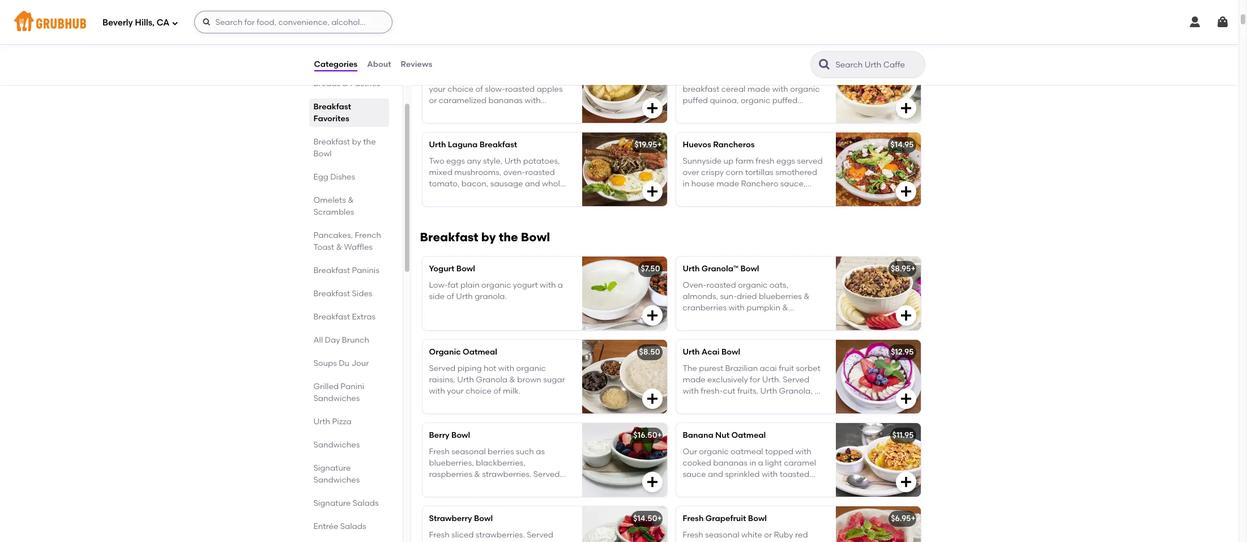 Task type: locate. For each thing, give the bounding box(es) containing it.
or inside fresh seasonal white or ruby red grapefruit segments. served wit
[[764, 530, 772, 540]]

steamed
[[429, 107, 463, 117]]

2 vertical spatial your
[[683, 493, 699, 502]]

&
[[342, 79, 348, 88], [348, 195, 354, 205], [336, 242, 342, 252], [509, 375, 515, 385], [474, 470, 480, 479], [818, 481, 824, 491]]

fresh inside fresh seasonal white or ruby red grapefruit segments. served wit
[[683, 530, 703, 540]]

cottage down 'sliced'
[[447, 541, 478, 542]]

seasonal for blackberries,
[[451, 447, 486, 456]]

of down pieces.
[[729, 493, 737, 502]]

1 vertical spatial your
[[447, 386, 464, 396]]

grapefruit
[[683, 541, 721, 542]]

or inside warm bread pudding served with your choice of slow-roasted apples or caramelized bananas with steamed milk. the best in l.a.!
[[429, 96, 437, 105]]

a
[[558, 280, 563, 290], [758, 458, 763, 468]]

by up low-fat plain organic yogurt with a side of urth granola.
[[481, 230, 496, 244]]

1 horizontal spatial in
[[749, 458, 756, 468]]

bowl right granola™
[[740, 264, 759, 274]]

0 vertical spatial cottage
[[447, 481, 478, 491]]

our
[[683, 447, 697, 456]]

2 cottage from the top
[[447, 541, 478, 542]]

1 vertical spatial and
[[708, 470, 723, 479]]

served inside fresh seasonal berries such as blueberries, blackberries, raspberries & strawberries. served with cottage cheese, yogurt or whipped cream.
[[533, 470, 560, 479]]

fresh inside fresh sliced strawberries. served with cottage cheese, yogurt o
[[429, 530, 450, 540]]

omelets
[[313, 195, 346, 205]]

breakfast sides tab
[[313, 288, 384, 300]]

1 horizontal spatial by
[[481, 230, 496, 244]]

cheese, down strawberry bowl
[[480, 541, 509, 542]]

0 vertical spatial signature
[[313, 463, 351, 473]]

1 vertical spatial or
[[538, 481, 546, 491]]

1 vertical spatial bananas
[[713, 458, 748, 468]]

1 vertical spatial breakfast by the bowl
[[420, 230, 550, 244]]

paninis
[[352, 266, 379, 275]]

+ for $19.95
[[657, 140, 662, 150]]

fresh
[[429, 447, 450, 456], [683, 514, 704, 524], [429, 530, 450, 540], [683, 530, 703, 540]]

day
[[325, 335, 340, 345]]

1 horizontal spatial organic
[[516, 363, 546, 373]]

or
[[429, 96, 437, 105], [538, 481, 546, 491], [764, 530, 772, 540]]

hot
[[484, 363, 496, 373]]

organic inside served piping hot with organic raisins, urth granola & brown sugar with your choice of milk.
[[516, 363, 546, 373]]

0 vertical spatial oatmeal
[[463, 347, 497, 357]]

2 vertical spatial or
[[764, 530, 772, 540]]

0 vertical spatial choice
[[448, 84, 474, 94]]

huevos rancheros
[[683, 140, 755, 150]]

eggs
[[446, 156, 465, 166]]

yogurt inside fresh sliced strawberries. served with cottage cheese, yogurt o
[[511, 541, 536, 542]]

0 vertical spatial cheese,
[[480, 481, 509, 491]]

1 vertical spatial signature
[[313, 498, 351, 508]]

style,
[[483, 156, 503, 166]]

milk. inside our organic oatmeal topped with cooked bananas in a light caramel sauce and sprinkled with toasted walnut pieces. served with granola & your choice of milk.
[[739, 493, 756, 502]]

& down pancakes,
[[336, 242, 342, 252]]

the inside breakfast by the bowl tab
[[363, 137, 376, 147]]

mixed
[[429, 168, 453, 177]]

1 horizontal spatial seasonal
[[705, 530, 740, 540]]

1 vertical spatial cheese,
[[480, 541, 509, 542]]

1 horizontal spatial or
[[538, 481, 546, 491]]

bowl right "berry" at the bottom left of the page
[[451, 431, 470, 440]]

urth left granola™
[[683, 264, 700, 274]]

egg dishes tab
[[313, 171, 384, 183]]

of down fat
[[447, 292, 454, 301]]

0 vertical spatial salads
[[353, 498, 379, 508]]

0 horizontal spatial the
[[363, 137, 376, 147]]

bowl up fresh sliced strawberries. served with cottage cheese, yogurt o
[[474, 514, 493, 524]]

0 horizontal spatial seasonal
[[451, 447, 486, 456]]

breakfast favorites tab
[[313, 101, 384, 125]]

warm
[[429, 73, 452, 82]]

0 horizontal spatial bananas
[[488, 96, 523, 105]]

breakfast extras tab
[[313, 311, 384, 323]]

grilled
[[313, 382, 339, 391]]

roasted down served
[[505, 84, 535, 94]]

of left slow-
[[475, 84, 483, 94]]

your down warm
[[429, 84, 446, 94]]

$8.95 inside button
[[894, 57, 914, 66]]

svg image for berry bowl
[[645, 475, 659, 489]]

salads inside tab
[[353, 498, 379, 508]]

0 vertical spatial roasted
[[505, 84, 535, 94]]

signature
[[313, 463, 351, 473], [313, 498, 351, 508]]

salads down signature salads tab
[[340, 522, 366, 531]]

3 sandwiches from the top
[[313, 475, 360, 485]]

cottage inside fresh sliced strawberries. served with cottage cheese, yogurt o
[[447, 541, 478, 542]]

0 vertical spatial a
[[558, 280, 563, 290]]

seasonal inside fresh seasonal berries such as blueberries, blackberries, raspberries & strawberries. served with cottage cheese, yogurt or whipped cream.
[[451, 447, 486, 456]]

in left l.a.!
[[519, 107, 526, 117]]

ca
[[157, 17, 170, 28]]

urth granola™ bowl
[[683, 264, 759, 274]]

2 cheese, from the top
[[480, 541, 509, 542]]

roasted for bananas
[[505, 84, 535, 94]]

raspberries
[[429, 470, 472, 479]]

caramelized
[[439, 96, 487, 105]]

breakfast down "favorites"
[[313, 137, 350, 147]]

0 horizontal spatial your
[[429, 84, 446, 94]]

signature for signature salads
[[313, 498, 351, 508]]

sandwiches tab
[[313, 439, 384, 451]]

roasted
[[505, 84, 535, 94], [525, 168, 555, 177]]

1 vertical spatial roasted
[[525, 168, 555, 177]]

$14.95
[[891, 140, 914, 150]]

all day brunch
[[313, 335, 369, 345]]

& up "cream."
[[474, 470, 480, 479]]

your inside served piping hot with organic raisins, urth granola & brown sugar with your choice of milk.
[[447, 386, 464, 396]]

1 vertical spatial organic
[[516, 363, 546, 373]]

0 vertical spatial or
[[429, 96, 437, 105]]

milk. down sprinkled
[[739, 493, 756, 502]]

signature sandwiches tab
[[313, 462, 384, 486]]

1 horizontal spatial breakfast by the bowl
[[420, 230, 550, 244]]

& right breads
[[342, 79, 348, 88]]

seasonal down fresh grapefruit bowl
[[705, 530, 740, 540]]

of inside served piping hot with organic raisins, urth granola & brown sugar with your choice of milk.
[[493, 386, 501, 396]]

salads inside tab
[[340, 522, 366, 531]]

bread
[[454, 73, 478, 82]]

blackberries,
[[476, 458, 526, 468]]

oatmeal up hot
[[463, 347, 497, 357]]

blueberries,
[[429, 458, 474, 468]]

beverly hills, ca
[[103, 17, 170, 28]]

fresh grapefruit bowl
[[683, 514, 767, 524]]

2 horizontal spatial organic
[[699, 447, 729, 456]]

urth up two
[[429, 140, 446, 150]]

organic up brown
[[516, 363, 546, 373]]

cooked
[[683, 458, 711, 468]]

pizza
[[332, 417, 352, 426]]

fresh inside fresh seasonal berries such as blueberries, blackberries, raspberries & strawberries. served with cottage cheese, yogurt or whipped cream.
[[429, 447, 450, 456]]

organic
[[429, 347, 461, 357]]

2 vertical spatial sandwiches
[[313, 475, 360, 485]]

1 sandwiches from the top
[[313, 394, 360, 403]]

in down oatmeal
[[749, 458, 756, 468]]

$14.50
[[633, 514, 657, 524]]

1 vertical spatial yogurt
[[511, 481, 536, 491]]

extras
[[352, 312, 376, 322]]

0 vertical spatial sandwiches
[[313, 394, 360, 403]]

and up pieces.
[[708, 470, 723, 479]]

roasted down the potatoes,
[[525, 168, 555, 177]]

of
[[475, 84, 483, 94], [447, 292, 454, 301], [493, 386, 501, 396], [729, 493, 737, 502]]

soups du jour
[[313, 359, 369, 368]]

1 horizontal spatial a
[[758, 458, 763, 468]]

oatmeal
[[731, 447, 763, 456]]

the down sausage in the left top of the page
[[499, 230, 518, 244]]

breakfast up "favorites"
[[313, 102, 351, 112]]

breakfast up served
[[508, 57, 546, 66]]

brunch
[[342, 335, 369, 345]]

1 cheese, from the top
[[480, 481, 509, 491]]

1 horizontal spatial your
[[447, 386, 464, 396]]

2 vertical spatial choice
[[701, 493, 727, 502]]

signature up entrée
[[313, 498, 351, 508]]

breakfast by the bowl up dishes
[[313, 137, 376, 159]]

1 horizontal spatial bananas
[[713, 458, 748, 468]]

berry
[[429, 431, 450, 440]]

bananas up sprinkled
[[713, 458, 748, 468]]

1 vertical spatial milk.
[[503, 386, 521, 396]]

of down granola
[[493, 386, 501, 396]]

urth crunch gluten-free cereal image
[[836, 49, 921, 123]]

0 horizontal spatial organic
[[481, 280, 511, 290]]

0 vertical spatial by
[[352, 137, 361, 147]]

1 vertical spatial strawberries.
[[476, 530, 525, 540]]

organic inside low-fat plain organic yogurt with a side of urth granola.
[[481, 280, 511, 290]]

2 horizontal spatial your
[[683, 493, 699, 502]]

1 vertical spatial the
[[499, 230, 518, 244]]

strawberries. inside fresh seasonal berries such as blueberries, blackberries, raspberries & strawberries. served with cottage cheese, yogurt or whipped cream.
[[482, 470, 531, 479]]

0 vertical spatial yogurt
[[513, 280, 538, 290]]

choice
[[448, 84, 474, 94], [466, 386, 492, 396], [701, 493, 727, 502]]

with inside fresh sliced strawberries. served with cottage cheese, yogurt o
[[429, 541, 445, 542]]

urth down "piping"
[[457, 375, 474, 385]]

or down "as"
[[538, 481, 546, 491]]

a inside low-fat plain organic yogurt with a side of urth granola.
[[558, 280, 563, 290]]

0 vertical spatial organic
[[481, 280, 511, 290]]

your down raisins,
[[447, 386, 464, 396]]

0 vertical spatial your
[[429, 84, 446, 94]]

breakfast down toast
[[313, 266, 350, 275]]

salads for signature salads
[[353, 498, 379, 508]]

1 vertical spatial oatmeal
[[731, 431, 766, 440]]

svg image
[[1216, 15, 1230, 29], [172, 20, 179, 26], [645, 185, 659, 198], [899, 185, 913, 198]]

& inside our organic oatmeal topped with cooked bananas in a light caramel sauce and sprinkled with toasted walnut pieces. served with granola & your choice of milk.
[[818, 481, 824, 491]]

banana nut oatmeal
[[683, 431, 766, 440]]

1 vertical spatial salads
[[340, 522, 366, 531]]

0 vertical spatial strawberries.
[[482, 470, 531, 479]]

strawberries.
[[482, 470, 531, 479], [476, 530, 525, 540]]

2 vertical spatial yogurt
[[511, 541, 536, 542]]

favorites
[[313, 114, 349, 123]]

and left whole
[[525, 179, 540, 189]]

light
[[765, 458, 782, 468]]

2 horizontal spatial or
[[764, 530, 772, 540]]

milk.
[[465, 107, 483, 117], [503, 386, 521, 396], [739, 493, 756, 502]]

the down breakfast favorites tab
[[363, 137, 376, 147]]

oatmeal up oatmeal
[[731, 431, 766, 440]]

signature inside tab
[[313, 498, 351, 508]]

laguna
[[448, 140, 478, 150]]

bowl up plain in the bottom of the page
[[456, 264, 475, 274]]

salads for entrée salads
[[340, 522, 366, 531]]

breakfast up the yogurt bowl
[[420, 230, 478, 244]]

0 horizontal spatial in
[[519, 107, 526, 117]]

grilled panini sandwiches
[[313, 382, 364, 403]]

salads up the entrée salads tab
[[353, 498, 379, 508]]

0 vertical spatial and
[[525, 179, 540, 189]]

1 cottage from the top
[[447, 481, 478, 491]]

your
[[429, 84, 446, 94], [447, 386, 464, 396], [683, 493, 699, 502]]

breakfast inside 'tab'
[[313, 289, 350, 298]]

1 horizontal spatial milk.
[[503, 386, 521, 396]]

categories
[[314, 59, 357, 69]]

2 signature from the top
[[313, 498, 351, 508]]

1 vertical spatial choice
[[466, 386, 492, 396]]

cheese,
[[480, 481, 509, 491], [480, 541, 509, 542]]

urth up oven-
[[505, 156, 521, 166]]

choice down granola
[[466, 386, 492, 396]]

two
[[429, 156, 444, 166]]

soups du jour tab
[[313, 357, 384, 369]]

dishes
[[330, 172, 355, 182]]

$16.50 +
[[633, 431, 662, 440]]

grilled panini sandwiches tab
[[313, 381, 384, 404]]

strawberries. down 'blackberries,'
[[482, 470, 531, 479]]

organic down nut on the bottom of the page
[[699, 447, 729, 456]]

$19.95
[[635, 140, 657, 150]]

roasted inside the two eggs any style, urth potatoes, mixed mushrooms, oven-roasted tomato, bacon, sausage and whole wheat toast.
[[525, 168, 555, 177]]

2 horizontal spatial milk.
[[739, 493, 756, 502]]

fresh grapefruit bowl image
[[836, 507, 921, 542]]

grapefruit
[[706, 514, 746, 524]]

by inside breakfast by the bowl
[[352, 137, 361, 147]]

sausage
[[490, 179, 523, 189]]

0 vertical spatial seasonal
[[451, 447, 486, 456]]

strawberries. right 'sliced'
[[476, 530, 525, 540]]

your down walnut
[[683, 493, 699, 502]]

breads & pastries tab
[[313, 78, 384, 89]]

1 vertical spatial seasonal
[[705, 530, 740, 540]]

or left ruby
[[764, 530, 772, 540]]

of inside warm bread pudding served with your choice of slow-roasted apples or caramelized bananas with steamed milk. the best in l.a.!
[[475, 84, 483, 94]]

2 vertical spatial organic
[[699, 447, 729, 456]]

fat
[[448, 280, 459, 290]]

seasonal up the blueberries,
[[451, 447, 486, 456]]

milk. inside warm bread pudding served with your choice of slow-roasted apples or caramelized bananas with steamed milk. the best in l.a.!
[[465, 107, 483, 117]]

low-fat plain organic yogurt with a side of urth granola.
[[429, 280, 563, 301]]

by down breakfast favorites tab
[[352, 137, 361, 147]]

svg image
[[1188, 15, 1202, 29], [202, 18, 211, 27], [645, 102, 659, 115], [899, 102, 913, 115], [645, 309, 659, 322], [899, 309, 913, 322], [645, 392, 659, 406], [899, 392, 913, 406], [645, 475, 659, 489], [899, 475, 913, 489]]

0 vertical spatial the
[[363, 137, 376, 147]]

pieces.
[[711, 481, 738, 491]]

fresh for fresh grapefruit bowl
[[683, 514, 704, 524]]

milk. down caramelized
[[465, 107, 483, 117]]

2 vertical spatial milk.
[[739, 493, 756, 502]]

breakfast paninis
[[313, 266, 379, 275]]

$14.50 +
[[633, 514, 662, 524]]

choice up caramelized
[[448, 84, 474, 94]]

urth left pizza in the bottom left of the page
[[313, 417, 330, 426]]

0 vertical spatial breakfast by the bowl
[[313, 137, 376, 159]]

1 horizontal spatial oatmeal
[[731, 431, 766, 440]]

0 horizontal spatial and
[[525, 179, 540, 189]]

sandwiches
[[313, 394, 360, 403], [313, 440, 360, 450], [313, 475, 360, 485]]

& left brown
[[509, 375, 515, 385]]

cheese, up "cream."
[[480, 481, 509, 491]]

1 horizontal spatial and
[[708, 470, 723, 479]]

bowl up egg
[[313, 149, 332, 159]]

milk. down brown
[[503, 386, 521, 396]]

1 vertical spatial cottage
[[447, 541, 478, 542]]

or inside fresh seasonal berries such as blueberries, blackberries, raspberries & strawberries. served with cottage cheese, yogurt or whipped cream.
[[538, 481, 546, 491]]

pancakes, french toast & waffles tab
[[313, 229, 384, 253]]

breakfast by the bowl up the yogurt bowl
[[420, 230, 550, 244]]

urth pizza tab
[[313, 416, 384, 428]]

0 horizontal spatial milk.
[[465, 107, 483, 117]]

0 vertical spatial bananas
[[488, 96, 523, 105]]

sandwiches down the grilled
[[313, 394, 360, 403]]

in inside warm bread pudding served with your choice of slow-roasted apples or caramelized bananas with steamed milk. the best in l.a.!
[[519, 107, 526, 117]]

+ for $6.95
[[911, 514, 916, 524]]

0 horizontal spatial a
[[558, 280, 563, 290]]

0 vertical spatial $8.95
[[894, 57, 914, 66]]

seasonal inside fresh seasonal white or ruby red grapefruit segments. served wit
[[705, 530, 740, 540]]

entrée
[[313, 522, 338, 531]]

seasonal
[[451, 447, 486, 456], [705, 530, 740, 540]]

or up steamed
[[429, 96, 437, 105]]

1 vertical spatial by
[[481, 230, 496, 244]]

organic up granola. at the bottom of the page
[[481, 280, 511, 290]]

svg image for urth granola™ bowl
[[899, 309, 913, 322]]

scrambles
[[313, 207, 354, 217]]

fresh for fresh seasonal white or ruby red grapefruit segments. served wit
[[683, 530, 703, 540]]

signature inside signature sandwiches
[[313, 463, 351, 473]]

1 vertical spatial sandwiches
[[313, 440, 360, 450]]

0 horizontal spatial by
[[352, 137, 361, 147]]

cottage down raspberries
[[447, 481, 478, 491]]

signature down the sandwiches tab
[[313, 463, 351, 473]]

choice inside our organic oatmeal topped with cooked bananas in a light caramel sauce and sprinkled with toasted walnut pieces. served with granola & your choice of milk.
[[701, 493, 727, 502]]

& right granola
[[818, 481, 824, 491]]

roasted inside warm bread pudding served with your choice of slow-roasted apples or caramelized bananas with steamed milk. the best in l.a.!
[[505, 84, 535, 94]]

1 signature from the top
[[313, 463, 351, 473]]

$6.95
[[891, 514, 911, 524]]

1 vertical spatial in
[[749, 458, 756, 468]]

& inside served piping hot with organic raisins, urth granola & brown sugar with your choice of milk.
[[509, 375, 515, 385]]

1 vertical spatial a
[[758, 458, 763, 468]]

& up scrambles
[[348, 195, 354, 205]]

two eggs any style, urth potatoes, mixed mushrooms, oven-roasted tomato, bacon, sausage and whole wheat toast.
[[429, 156, 565, 200]]

svg image for yogurt bowl
[[645, 309, 659, 322]]

breakfast by the bowl inside tab
[[313, 137, 376, 159]]

entrée salads tab
[[313, 521, 384, 532]]

0 vertical spatial in
[[519, 107, 526, 117]]

yogurt
[[513, 280, 538, 290], [511, 481, 536, 491], [511, 541, 536, 542]]

bananas up best
[[488, 96, 523, 105]]

your inside warm bread pudding served with your choice of slow-roasted apples or caramelized bananas with steamed milk. the best in l.a.!
[[429, 84, 446, 94]]

sandwiches down 'urth pizza' at the bottom left of page
[[313, 440, 360, 450]]

of inside low-fat plain organic yogurt with a side of urth granola.
[[447, 292, 454, 301]]

1 vertical spatial $8.95
[[891, 264, 911, 274]]

sandwiches inside grilled panini sandwiches
[[313, 394, 360, 403]]

breakfast by the bowl
[[313, 137, 376, 159], [420, 230, 550, 244]]

by
[[352, 137, 361, 147], [481, 230, 496, 244]]

sandwiches up signature salads
[[313, 475, 360, 485]]

piping
[[457, 363, 482, 373]]

0 horizontal spatial or
[[429, 96, 437, 105]]

urth down plain in the bottom of the page
[[456, 292, 473, 301]]

0 horizontal spatial breakfast by the bowl
[[313, 137, 376, 159]]

side
[[429, 292, 445, 301]]

choice down pieces.
[[701, 493, 727, 502]]

+ for $16.50
[[657, 431, 662, 440]]

about
[[367, 59, 391, 69]]

roasted for and
[[525, 168, 555, 177]]

0 vertical spatial milk.
[[465, 107, 483, 117]]

+ for $8.95
[[911, 264, 916, 274]]

breakfast up breakfast extras
[[313, 289, 350, 298]]



Task type: vqa. For each thing, say whether or not it's contained in the screenshot.
svg icon corresponding to Yogurt Bowl
yes



Task type: describe. For each thing, give the bounding box(es) containing it.
urth acai bowl
[[683, 347, 740, 357]]

egg
[[313, 172, 328, 182]]

milk. inside served piping hot with organic raisins, urth granola & brown sugar with your choice of milk.
[[503, 386, 521, 396]]

breakfast sides
[[313, 289, 372, 298]]

your inside our organic oatmeal topped with cooked bananas in a light caramel sauce and sprinkled with toasted walnut pieces. served with granola & your choice of milk.
[[683, 493, 699, 502]]

breakfast favorites
[[313, 102, 351, 123]]

breakfast up day
[[313, 312, 350, 322]]

strawberry bowl image
[[582, 507, 667, 542]]

breads & pastries
[[313, 79, 380, 88]]

urth bread pudding breakfast image
[[582, 49, 667, 123]]

jour
[[351, 359, 369, 368]]

pastries
[[350, 79, 380, 88]]

svg image for urth bread pudding breakfast
[[645, 102, 659, 115]]

Search for food, convenience, alcohol... search field
[[194, 11, 393, 33]]

any
[[467, 156, 481, 166]]

du
[[339, 359, 349, 368]]

choice inside warm bread pudding served with your choice of slow-roasted apples or caramelized bananas with steamed milk. the best in l.a.!
[[448, 84, 474, 94]]

whipped
[[429, 493, 463, 502]]

organic oatmeal
[[429, 347, 497, 357]]

granola™
[[702, 264, 739, 274]]

served
[[514, 73, 539, 82]]

about button
[[367, 44, 392, 85]]

reviews
[[401, 59, 432, 69]]

entrée salads
[[313, 522, 366, 531]]

waffles
[[344, 242, 373, 252]]

$19.95 +
[[635, 140, 662, 150]]

urth inside low-fat plain organic yogurt with a side of urth granola.
[[456, 292, 473, 301]]

fresh for fresh seasonal berries such as blueberries, blackberries, raspberries & strawberries. served with cottage cheese, yogurt or whipped cream.
[[429, 447, 450, 456]]

topped
[[765, 447, 794, 456]]

$8.95 button
[[676, 49, 921, 123]]

raisins,
[[429, 375, 455, 385]]

in inside our organic oatmeal topped with cooked bananas in a light caramel sauce and sprinkled with toasted walnut pieces. served with granola & your choice of milk.
[[749, 458, 756, 468]]

fresh sliced strawberries. served with cottage cheese, yogurt o
[[429, 530, 553, 542]]

served piping hot with organic raisins, urth granola & brown sugar with your choice of milk.
[[429, 363, 565, 396]]

huevos
[[683, 140, 711, 150]]

granola
[[786, 481, 816, 491]]

cheese, inside fresh seasonal berries such as blueberries, blackberries, raspberries & strawberries. served with cottage cheese, yogurt or whipped cream.
[[480, 481, 509, 491]]

l.a.!
[[528, 107, 544, 117]]

2 sandwiches from the top
[[313, 440, 360, 450]]

granola.
[[475, 292, 507, 301]]

slow-
[[485, 84, 505, 94]]

strawberries. inside fresh sliced strawberries. served with cottage cheese, yogurt o
[[476, 530, 525, 540]]

urth inside the two eggs any style, urth potatoes, mixed mushrooms, oven-roasted tomato, bacon, sausage and whole wheat toast.
[[505, 156, 521, 166]]

bananas inside our organic oatmeal topped with cooked bananas in a light caramel sauce and sprinkled with toasted walnut pieces. served with granola & your choice of milk.
[[713, 458, 748, 468]]

organic oatmeal image
[[582, 340, 667, 414]]

breakfast by the bowl tab
[[313, 136, 384, 160]]

urth up warm
[[429, 57, 446, 66]]

such
[[516, 447, 534, 456]]

all
[[313, 335, 323, 345]]

toast.
[[455, 191, 477, 200]]

yogurt bowl image
[[582, 257, 667, 330]]

our organic oatmeal topped with cooked bananas in a light caramel sauce and sprinkled with toasted walnut pieces. served with granola & your choice of milk.
[[683, 447, 824, 502]]

svg image for organic oatmeal
[[645, 392, 659, 406]]

served inside served piping hot with organic raisins, urth granola & brown sugar with your choice of milk.
[[429, 363, 456, 373]]

svg image for banana nut oatmeal
[[899, 475, 913, 489]]

bananas inside warm bread pudding served with your choice of slow-roasted apples or caramelized bananas with steamed milk. the best in l.a.!
[[488, 96, 523, 105]]

$8.95 for $8.95
[[894, 57, 914, 66]]

choice inside served piping hot with organic raisins, urth granola & brown sugar with your choice of milk.
[[466, 386, 492, 396]]

plain
[[460, 280, 480, 290]]

fresh seasonal berries such as blueberries, blackberries, raspberries & strawberries. served with cottage cheese, yogurt or whipped cream.
[[429, 447, 560, 502]]

huevos rancheros image
[[836, 133, 921, 206]]

yogurt bowl
[[429, 264, 475, 274]]

wheat
[[429, 191, 453, 200]]

seasonal for grapefruit
[[705, 530, 740, 540]]

toast
[[313, 242, 334, 252]]

breakfast inside breakfast by the bowl
[[313, 137, 350, 147]]

& inside fresh seasonal berries such as blueberries, blackberries, raspberries & strawberries. served with cottage cheese, yogurt or whipped cream.
[[474, 470, 480, 479]]

and inside the two eggs any style, urth potatoes, mixed mushrooms, oven-roasted tomato, bacon, sausage and whole wheat toast.
[[525, 179, 540, 189]]

of inside our organic oatmeal topped with cooked bananas in a light caramel sauce and sprinkled with toasted walnut pieces. served with granola & your choice of milk.
[[729, 493, 737, 502]]

with inside low-fat plain organic yogurt with a side of urth granola.
[[540, 280, 556, 290]]

served inside fresh sliced strawberries. served with cottage cheese, yogurt o
[[527, 530, 553, 540]]

walnut
[[683, 481, 709, 491]]

urth bread pudding breakfast
[[429, 57, 546, 66]]

berry bowl image
[[582, 423, 667, 497]]

served inside fresh seasonal white or ruby red grapefruit segments. served wit
[[765, 541, 791, 542]]

breakfast up the style,
[[480, 140, 517, 150]]

ruby
[[774, 530, 793, 540]]

apples
[[537, 84, 563, 94]]

bread
[[448, 57, 471, 66]]

urth acai bowl image
[[836, 340, 921, 414]]

bowl up white
[[748, 514, 767, 524]]

and inside our organic oatmeal topped with cooked bananas in a light caramel sauce and sprinkled with toasted walnut pieces. served with granola & your choice of milk.
[[708, 470, 723, 479]]

a inside our organic oatmeal topped with cooked bananas in a light caramel sauce and sprinkled with toasted walnut pieces. served with granola & your choice of milk.
[[758, 458, 763, 468]]

breakfast paninis tab
[[313, 265, 384, 276]]

soups
[[313, 359, 337, 368]]

bowl inside tab
[[313, 149, 332, 159]]

urth granola™ bowl image
[[836, 257, 921, 330]]

nut
[[715, 431, 730, 440]]

1 horizontal spatial the
[[499, 230, 518, 244]]

$8.95 for $8.95 +
[[891, 264, 911, 274]]

urth left acai
[[683, 347, 700, 357]]

signature sandwiches
[[313, 463, 360, 485]]

urth laguna breakfast image
[[582, 133, 667, 206]]

served inside our organic oatmeal topped with cooked bananas in a light caramel sauce and sprinkled with toasted walnut pieces. served with granola & your choice of milk.
[[740, 481, 766, 491]]

main navigation navigation
[[0, 0, 1239, 44]]

fresh for fresh sliced strawberries. served with cottage cheese, yogurt o
[[429, 530, 450, 540]]

$11.95
[[892, 431, 914, 440]]

signature salads tab
[[313, 497, 384, 509]]

rancheros
[[713, 140, 755, 150]]

$8.95 +
[[891, 264, 916, 274]]

cheese, inside fresh sliced strawberries. served with cottage cheese, yogurt o
[[480, 541, 509, 542]]

$6.95 +
[[891, 514, 916, 524]]

yogurt inside low-fat plain organic yogurt with a side of urth granola.
[[513, 280, 538, 290]]

sprinkled
[[725, 470, 760, 479]]

berries
[[488, 447, 514, 456]]

egg dishes
[[313, 172, 355, 182]]

caramel
[[784, 458, 816, 468]]

mushrooms,
[[454, 168, 502, 177]]

omelets & scrambles tab
[[313, 194, 384, 218]]

red
[[795, 530, 808, 540]]

banana nut oatmeal image
[[836, 423, 921, 497]]

acai
[[702, 347, 720, 357]]

0 horizontal spatial oatmeal
[[463, 347, 497, 357]]

$7.50
[[641, 264, 660, 274]]

with inside fresh seasonal berries such as blueberries, blackberries, raspberries & strawberries. served with cottage cheese, yogurt or whipped cream.
[[429, 481, 445, 491]]

urth inside tab
[[313, 417, 330, 426]]

Search Urth Caffe search field
[[835, 59, 921, 70]]

cottage inside fresh seasonal berries such as blueberries, blackberries, raspberries & strawberries. served with cottage cheese, yogurt or whipped cream.
[[447, 481, 478, 491]]

hills,
[[135, 17, 155, 28]]

best
[[501, 107, 517, 117]]

& inside omelets & scrambles
[[348, 195, 354, 205]]

oven-
[[503, 168, 525, 177]]

urth inside served piping hot with organic raisins, urth granola & brown sugar with your choice of milk.
[[457, 375, 474, 385]]

pudding
[[480, 73, 512, 82]]

strawberry bowl
[[429, 514, 493, 524]]

signature for signature sandwiches
[[313, 463, 351, 473]]

sides
[[352, 289, 372, 298]]

svg image for urth acai bowl
[[899, 392, 913, 406]]

warm bread pudding served with your choice of slow-roasted apples or caramelized bananas with steamed milk. the best in l.a.!
[[429, 73, 563, 117]]

search icon image
[[818, 58, 831, 71]]

all day brunch tab
[[313, 334, 384, 346]]

bowl down whole
[[521, 230, 550, 244]]

reviews button
[[400, 44, 433, 85]]

brown
[[517, 375, 541, 385]]

banana
[[683, 431, 713, 440]]

+ for $14.50
[[657, 514, 662, 524]]

yogurt inside fresh seasonal berries such as blueberries, blackberries, raspberries & strawberries. served with cottage cheese, yogurt or whipped cream.
[[511, 481, 536, 491]]

beverly
[[103, 17, 133, 28]]

bowl right acai
[[722, 347, 740, 357]]

organic inside our organic oatmeal topped with cooked bananas in a light caramel sauce and sprinkled with toasted walnut pieces. served with granola & your choice of milk.
[[699, 447, 729, 456]]

& inside the pancakes, french toast & waffles
[[336, 242, 342, 252]]

toasted
[[780, 470, 809, 479]]

breakfast extras
[[313, 312, 376, 322]]



